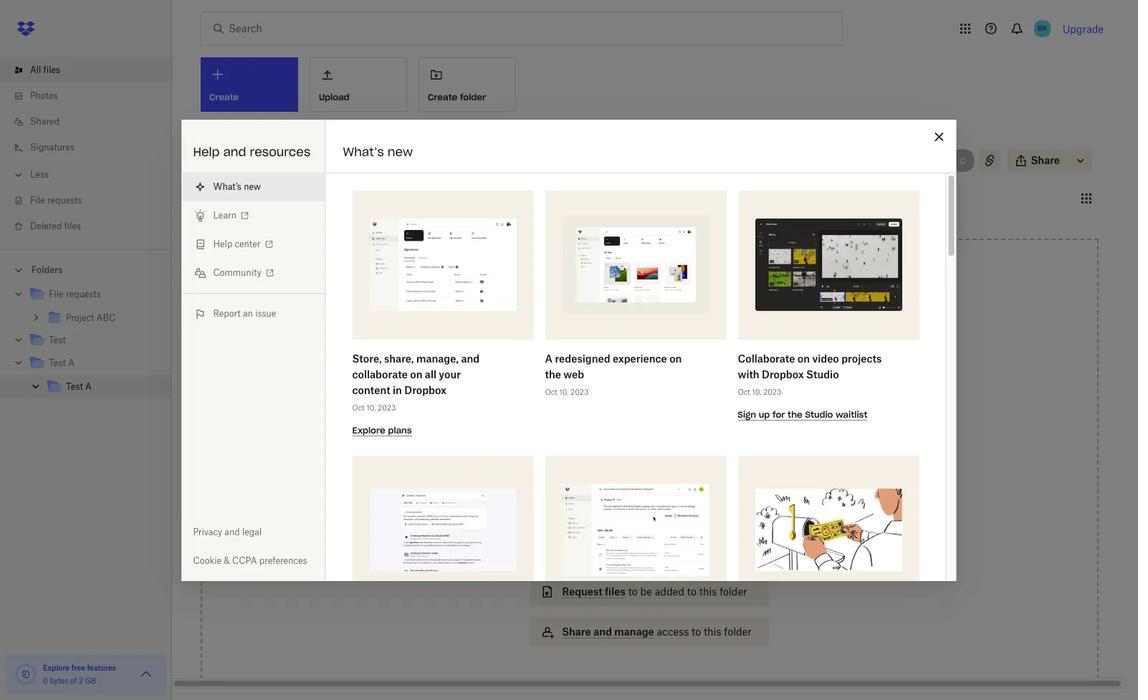 Task type: describe. For each thing, give the bounding box(es) containing it.
1 vertical spatial content
[[675, 469, 713, 481]]

test a for the top test a link
[[49, 358, 75, 369]]

1 horizontal spatial new
[[388, 145, 413, 159]]

request files to be added to this folder
[[562, 586, 748, 598]]

help and resources
[[193, 145, 311, 159]]

folder right added
[[720, 586, 748, 598]]

oct inside collaborate on video projects with dropbox studio oct 10, 2023
[[738, 388, 750, 396]]

to left add
[[642, 469, 652, 481]]

explore free features 0 bytes of 2 gb
[[43, 664, 116, 686]]

web
[[564, 368, 584, 380]]

2
[[79, 677, 83, 686]]

sign
[[738, 409, 756, 420]]

experience
[[613, 352, 667, 365]]

0 vertical spatial from
[[651, 506, 674, 518]]

explore plans link
[[352, 423, 412, 436]]

upgrade link
[[1063, 23, 1104, 35]]

upload,
[[675, 381, 712, 393]]

ways
[[615, 469, 640, 481]]

all files link
[[11, 57, 172, 83]]

folders
[[32, 265, 63, 275]]

what's new inside button
[[213, 181, 261, 192]]

dropbox image
[[11, 14, 40, 43]]

with
[[738, 368, 760, 380]]

recents button
[[201, 187, 256, 210]]

added
[[655, 586, 685, 598]]

dropbox inside store, share, manage, and collaborate on all your content in dropbox oct 10, 2023
[[404, 384, 446, 396]]

redesigned
[[555, 352, 610, 365]]

1 vertical spatial requests
[[66, 289, 101, 300]]

dropbox inside collaborate on video projects with dropbox studio oct 10, 2023
[[762, 368, 804, 380]]

in
[[393, 384, 402, 396]]

files for deleted
[[64, 221, 81, 232]]

resources
[[250, 145, 311, 159]]

issue
[[255, 308, 276, 319]]

the inside drop files here to upload, or use the 'upload' button
[[621, 397, 636, 409]]

desktop
[[700, 506, 738, 518]]

privacy
[[193, 527, 222, 538]]

more ways to add content
[[587, 469, 713, 481]]

0 vertical spatial file requests
[[30, 195, 82, 206]]

your inside store, share, manage, and collaborate on all your content in dropbox oct 10, 2023
[[439, 368, 461, 380]]

oct inside a redesigned experience on the web oct 10, 2023
[[545, 388, 557, 396]]

your inside more ways to add content element
[[676, 506, 697, 518]]

import
[[562, 546, 596, 558]]

upgrade
[[1063, 23, 1104, 35]]

all files
[[30, 65, 60, 75]]

manage,
[[416, 352, 459, 365]]

help and resources dialog
[[182, 119, 957, 701]]

store,
[[352, 352, 382, 365]]

help center link
[[182, 230, 325, 259]]

explore for explore plans
[[352, 425, 385, 436]]

deleted
[[30, 221, 62, 232]]

to right added
[[688, 586, 697, 598]]

&
[[224, 555, 230, 566]]

'upload'
[[639, 397, 677, 409]]

1 vertical spatial file
[[49, 289, 64, 300]]

all
[[30, 65, 41, 75]]

video
[[813, 352, 839, 365]]

create
[[428, 92, 458, 102]]

access
[[562, 506, 598, 518]]

cookie
[[193, 555, 222, 566]]

community
[[213, 267, 262, 278]]

photos
[[30, 90, 58, 101]]

less
[[30, 169, 49, 180]]

manage
[[615, 626, 655, 638]]

starred
[[274, 193, 305, 203]]

2023 inside store, share, manage, and collaborate on all your content in dropbox oct 10, 2023
[[378, 403, 396, 412]]

starred button
[[262, 187, 316, 210]]

projects
[[842, 352, 882, 365]]

collaborate
[[738, 352, 795, 365]]

collaborate on video projects with dropbox studio oct 10, 2023
[[738, 352, 882, 396]]

1 vertical spatial file requests
[[49, 289, 101, 300]]

on inside collaborate on video projects with dropbox studio oct 10, 2023
[[798, 352, 810, 365]]

files for request
[[605, 586, 626, 598]]

be
[[641, 586, 653, 598]]

store, share, manage, and collaborate on all your content in dropbox oct 10, 2023
[[352, 352, 480, 412]]

shared link
[[11, 109, 172, 135]]

the entry point screen of dropbox sign image
[[369, 219, 516, 311]]

request
[[562, 586, 603, 598]]

more
[[587, 469, 612, 481]]

the inside sign up for the studio waitlist link
[[788, 409, 803, 420]]

2023 inside collaborate on video projects with dropbox studio oct 10, 2023
[[763, 388, 782, 396]]

or
[[589, 397, 599, 409]]

more ways to add content element
[[528, 468, 772, 661]]

what's new button
[[182, 172, 325, 201]]

group containing file requests
[[0, 280, 172, 409]]

list containing all files
[[0, 49, 172, 250]]

share for share
[[1032, 154, 1061, 166]]

oct inside store, share, manage, and collaborate on all your content in dropbox oct 10, 2023
[[352, 403, 364, 412]]

create folder
[[428, 92, 486, 102]]

on inside a redesigned experience on the web oct 10, 2023
[[670, 352, 682, 365]]

report an issue link
[[182, 299, 325, 328]]

dropbox ai helps users search for files in their folders image
[[562, 484, 709, 576]]

1 vertical spatial file requests link
[[29, 285, 161, 305]]

deleted files link
[[11, 214, 172, 240]]

the all files section of dropbox image
[[562, 216, 709, 314]]

import from google drive
[[562, 546, 686, 558]]

collaborate
[[352, 368, 408, 380]]

a inside a redesigned experience on the web oct 10, 2023
[[545, 352, 553, 365]]

photos link
[[11, 83, 172, 109]]

1 vertical spatial from
[[599, 546, 621, 558]]

all
[[425, 368, 436, 380]]

10, inside store, share, manage, and collaborate on all your content in dropbox oct 10, 2023
[[366, 403, 376, 412]]

drop files here to upload, or use the 'upload' button
[[589, 381, 712, 409]]



Task type: locate. For each thing, give the bounding box(es) containing it.
learn
[[213, 210, 237, 221]]

0 horizontal spatial 10,
[[366, 403, 376, 412]]

1 vertical spatial share
[[562, 626, 591, 638]]

folders button
[[0, 259, 172, 280]]

0 horizontal spatial your
[[439, 368, 461, 380]]

learn link
[[182, 201, 325, 230]]

drop
[[589, 381, 613, 393]]

10, up explore plans link
[[366, 403, 376, 412]]

oct down 'redesigned'
[[545, 388, 557, 396]]

2023 down the in
[[378, 403, 396, 412]]

and up what's new button in the top left of the page
[[223, 145, 246, 159]]

2023 up for on the bottom of the page
[[763, 388, 782, 396]]

bytes
[[50, 677, 68, 686]]

use
[[601, 397, 618, 409]]

share button
[[1007, 149, 1069, 172]]

file requests link down "folders" button
[[29, 285, 161, 305]]

and right manage,
[[461, 352, 480, 365]]

and for share and manage access to this folder
[[594, 626, 612, 638]]

1 horizontal spatial dropbox
[[762, 368, 804, 380]]

requests
[[47, 195, 82, 206], [66, 289, 101, 300]]

explore inside explore free features 0 bytes of 2 gb
[[43, 664, 70, 673]]

1 vertical spatial dropbox
[[404, 384, 446, 396]]

drive
[[661, 546, 686, 558]]

test link
[[29, 331, 161, 351]]

features
[[87, 664, 116, 673]]

create folder button
[[419, 57, 516, 112]]

0 vertical spatial test a link
[[29, 354, 161, 374]]

0 horizontal spatial dropbox
[[404, 384, 446, 396]]

10,
[[559, 388, 569, 396], [752, 388, 761, 396], [366, 403, 376, 412]]

share and manage access to this folder
[[562, 626, 752, 638]]

share for share and manage access to this folder
[[562, 626, 591, 638]]

content down collaborate in the left bottom of the page
[[352, 384, 390, 396]]

0 vertical spatial this
[[601, 506, 618, 518]]

0 vertical spatial what's
[[343, 145, 384, 159]]

button
[[680, 397, 711, 409]]

and left legal
[[225, 527, 240, 538]]

access
[[657, 626, 689, 638]]

0 horizontal spatial share
[[562, 626, 591, 638]]

0
[[43, 677, 48, 686]]

your right all
[[439, 368, 461, 380]]

plans
[[388, 425, 412, 436]]

on
[[670, 352, 682, 365], [798, 352, 810, 365], [410, 368, 422, 380]]

cookie & ccpa preferences
[[193, 555, 307, 566]]

waitlist
[[836, 409, 868, 420]]

and for privacy and legal
[[225, 527, 240, 538]]

dash answer screen image
[[369, 489, 516, 572]]

1 vertical spatial help
[[213, 238, 233, 249]]

explore left plans
[[352, 425, 385, 436]]

0 vertical spatial content
[[352, 384, 390, 396]]

to inside drop files here to upload, or use the 'upload' button
[[663, 381, 673, 393]]

content
[[352, 384, 390, 396], [675, 469, 713, 481]]

the right use at the bottom right of page
[[621, 397, 636, 409]]

1 vertical spatial test a
[[49, 358, 75, 369]]

to right here
[[663, 381, 673, 393]]

2 horizontal spatial 2023
[[763, 388, 782, 396]]

and inside store, share, manage, and collaborate on all your content in dropbox oct 10, 2023
[[461, 352, 480, 365]]

files for all
[[43, 65, 60, 75]]

0 vertical spatial new
[[388, 145, 413, 159]]

10, inside a redesigned experience on the web oct 10, 2023
[[559, 388, 569, 396]]

studio down "video"
[[807, 368, 839, 380]]

help up recents
[[193, 145, 220, 159]]

a redesigned experience on the web oct 10, 2023
[[545, 352, 682, 396]]

2 horizontal spatial on
[[798, 352, 810, 365]]

0 horizontal spatial from
[[599, 546, 621, 558]]

to
[[663, 381, 673, 393], [642, 469, 652, 481], [629, 586, 638, 598], [688, 586, 697, 598], [692, 626, 702, 638]]

10, down web
[[559, 388, 569, 396]]

0 horizontal spatial what's new
[[213, 181, 261, 192]]

and left manage
[[594, 626, 612, 638]]

group
[[0, 280, 172, 409]]

of
[[70, 677, 77, 686]]

christinaovera9@gmail.com hasn't added this to their dropbox yet image
[[951, 148, 976, 174]]

0 vertical spatial test a
[[201, 152, 241, 169]]

file requests up deleted files
[[30, 195, 82, 206]]

and for help and resources
[[223, 145, 246, 159]]

an
[[243, 308, 253, 319]]

1 horizontal spatial your
[[676, 506, 697, 518]]

test a for bottom test a link
[[66, 382, 92, 392]]

0 horizontal spatial new
[[244, 181, 261, 192]]

test
[[201, 152, 228, 169], [49, 335, 66, 346], [49, 358, 66, 369], [66, 382, 83, 392]]

explore plans
[[352, 425, 412, 436]]

sign up for the studio waitlist
[[738, 409, 868, 420]]

1 horizontal spatial the
[[621, 397, 636, 409]]

oct up explore plans link
[[352, 403, 364, 412]]

1 horizontal spatial 2023
[[571, 388, 589, 396]]

what's inside button
[[213, 181, 242, 192]]

signatures link
[[11, 135, 172, 161]]

1 horizontal spatial oct
[[545, 388, 557, 396]]

your
[[439, 368, 461, 380], [676, 506, 697, 518]]

content right add
[[675, 469, 713, 481]]

1 horizontal spatial explore
[[352, 425, 385, 436]]

0 vertical spatial file requests link
[[11, 188, 172, 214]]

explore inside help and resources dialog
[[352, 425, 385, 436]]

share,
[[384, 352, 414, 365]]

dropbox down all
[[404, 384, 446, 396]]

files inside list item
[[43, 65, 60, 75]]

0 horizontal spatial file
[[30, 195, 45, 206]]

files inside drop files here to upload, or use the 'upload' button
[[615, 381, 636, 393]]

1 vertical spatial new
[[244, 181, 261, 192]]

for
[[773, 409, 785, 420]]

you're the owner image
[[928, 148, 953, 174]]

0 vertical spatial share
[[1032, 154, 1061, 166]]

the right for on the bottom of the page
[[788, 409, 803, 420]]

1 horizontal spatial content
[[675, 469, 713, 481]]

10, inside collaborate on video projects with dropbox studio oct 10, 2023
[[752, 388, 761, 396]]

a
[[232, 152, 241, 169], [545, 352, 553, 365], [68, 358, 75, 369], [85, 382, 92, 392]]

0 horizontal spatial on
[[410, 368, 422, 380]]

explore up bytes
[[43, 664, 70, 673]]

oct down with
[[738, 388, 750, 396]]

less image
[[11, 168, 26, 182]]

1 horizontal spatial on
[[670, 352, 682, 365]]

test a
[[201, 152, 241, 169], [49, 358, 75, 369], [66, 382, 92, 392]]

1 vertical spatial explore
[[43, 664, 70, 673]]

1 horizontal spatial what's
[[343, 145, 384, 159]]

0 horizontal spatial 2023
[[378, 403, 396, 412]]

to left the be
[[629, 586, 638, 598]]

quota usage element
[[14, 663, 37, 686]]

requests down "folders" button
[[66, 289, 101, 300]]

studio
[[807, 368, 839, 380], [805, 409, 833, 420]]

1 horizontal spatial what's new
[[343, 145, 413, 159]]

folder inside create folder button
[[460, 92, 486, 102]]

files for drop
[[615, 381, 636, 393]]

2 vertical spatial this
[[704, 626, 722, 638]]

file
[[30, 195, 45, 206], [49, 289, 64, 300]]

file down 'less'
[[30, 195, 45, 206]]

the inside a redesigned experience on the web oct 10, 2023
[[545, 368, 561, 380]]

2 vertical spatial test a
[[66, 382, 92, 392]]

2 horizontal spatial the
[[788, 409, 803, 420]]

access this folder from your desktop
[[562, 506, 738, 518]]

new
[[388, 145, 413, 159], [244, 181, 261, 192]]

1 horizontal spatial share
[[1032, 154, 1061, 166]]

files right the all
[[43, 65, 60, 75]]

2 horizontal spatial 10,
[[752, 388, 761, 396]]

test a link
[[29, 354, 161, 374], [46, 378, 161, 397]]

10, down with
[[752, 388, 761, 396]]

someone looking at a paper coupon image
[[755, 489, 902, 572]]

help center
[[213, 238, 261, 249]]

folder right 'create'
[[460, 92, 486, 102]]

report
[[213, 308, 241, 319]]

file requests link up deleted files
[[11, 188, 172, 214]]

privacy and legal
[[193, 527, 262, 538]]

0 vertical spatial what's new
[[343, 145, 413, 159]]

studio left waitlist at the bottom right of page
[[805, 409, 833, 420]]

oct
[[545, 388, 557, 396], [738, 388, 750, 396], [352, 403, 364, 412]]

0 vertical spatial requests
[[47, 195, 82, 206]]

your left desktop
[[676, 506, 697, 518]]

files right deleted on the left top of page
[[64, 221, 81, 232]]

files inside more ways to add content element
[[605, 586, 626, 598]]

0 horizontal spatial content
[[352, 384, 390, 396]]

help for help and resources
[[193, 145, 220, 159]]

up
[[759, 409, 770, 420]]

1 vertical spatial what's new
[[213, 181, 261, 192]]

ccpa
[[232, 555, 257, 566]]

2023
[[571, 388, 589, 396], [763, 388, 782, 396], [378, 403, 396, 412]]

studio inside collaborate on video projects with dropbox studio oct 10, 2023
[[807, 368, 839, 380]]

1 vertical spatial test a link
[[46, 378, 161, 397]]

file down folders
[[49, 289, 64, 300]]

what's
[[343, 145, 384, 159], [213, 181, 242, 192]]

all files list item
[[0, 57, 172, 83]]

files up use at the bottom right of page
[[615, 381, 636, 393]]

folder right access
[[725, 626, 752, 638]]

recents
[[212, 193, 245, 203]]

0 vertical spatial dropbox
[[762, 368, 804, 380]]

and
[[223, 145, 246, 159], [461, 352, 480, 365], [225, 527, 240, 538], [594, 626, 612, 638]]

0 horizontal spatial oct
[[352, 403, 364, 412]]

1 vertical spatial what's
[[213, 181, 242, 192]]

0 vertical spatial explore
[[352, 425, 385, 436]]

explore for explore free features 0 bytes of 2 gb
[[43, 664, 70, 673]]

from down add
[[651, 506, 674, 518]]

0 vertical spatial studio
[[807, 368, 839, 380]]

on left all
[[410, 368, 422, 380]]

signatures
[[30, 142, 75, 153]]

help for help center
[[213, 238, 233, 249]]

content inside store, share, manage, and collaborate on all your content in dropbox oct 10, 2023
[[352, 384, 390, 396]]

legal
[[242, 527, 262, 538]]

center
[[235, 238, 261, 249]]

sign up for the studio waitlist link
[[738, 408, 868, 421]]

add
[[654, 469, 673, 481]]

0 vertical spatial your
[[439, 368, 461, 380]]

requests up deleted files
[[47, 195, 82, 206]]

share inside more ways to add content element
[[562, 626, 591, 638]]

file requests down "folders" button
[[49, 289, 101, 300]]

preferences
[[259, 555, 307, 566]]

0 horizontal spatial what's
[[213, 181, 242, 192]]

help
[[193, 145, 220, 159], [213, 238, 233, 249]]

on inside store, share, manage, and collaborate on all your content in dropbox oct 10, 2023
[[410, 368, 422, 380]]

deleted files
[[30, 221, 81, 232]]

0 horizontal spatial the
[[545, 368, 561, 380]]

on left "video"
[[798, 352, 810, 365]]

to right access
[[692, 626, 702, 638]]

dropbox down collaborate
[[762, 368, 804, 380]]

free
[[71, 664, 85, 673]]

0 vertical spatial help
[[193, 145, 220, 159]]

gb
[[85, 677, 96, 686]]

privacy and legal link
[[182, 518, 325, 547]]

0 horizontal spatial explore
[[43, 664, 70, 673]]

1 horizontal spatial file
[[49, 289, 64, 300]]

community link
[[182, 259, 325, 287]]

folder down ways
[[621, 506, 648, 518]]

help left center
[[213, 238, 233, 249]]

1 horizontal spatial 10,
[[559, 388, 569, 396]]

google
[[624, 546, 658, 558]]

report an issue
[[213, 308, 276, 319]]

2 horizontal spatial oct
[[738, 388, 750, 396]]

2023 inside a redesigned experience on the web oct 10, 2023
[[571, 388, 589, 396]]

and inside more ways to add content element
[[594, 626, 612, 638]]

new inside what's new button
[[244, 181, 261, 192]]

0 vertical spatial file
[[30, 195, 45, 206]]

share inside button
[[1032, 154, 1061, 166]]

with dropbox studio, users can collaborate on video projects image
[[755, 219, 902, 311]]

1 vertical spatial studio
[[805, 409, 833, 420]]

file inside "list"
[[30, 195, 45, 206]]

1 vertical spatial this
[[700, 586, 717, 598]]

the left web
[[545, 368, 561, 380]]

from right import
[[599, 546, 621, 558]]

help inside help center 'link'
[[213, 238, 233, 249]]

1 vertical spatial your
[[676, 506, 697, 518]]

on up upload,
[[670, 352, 682, 365]]

the
[[545, 368, 561, 380], [621, 397, 636, 409], [788, 409, 803, 420]]

file requests link
[[11, 188, 172, 214], [29, 285, 161, 305]]

files left the be
[[605, 586, 626, 598]]

from
[[651, 506, 674, 518], [599, 546, 621, 558]]

1 horizontal spatial from
[[651, 506, 674, 518]]

list
[[0, 49, 172, 250]]

2023 down web
[[571, 388, 589, 396]]



Task type: vqa. For each thing, say whether or not it's contained in the screenshot.
"and" within 'Store, share, manage, and collaborate on all your content in Dropbox Oct 10, 2023'
yes



